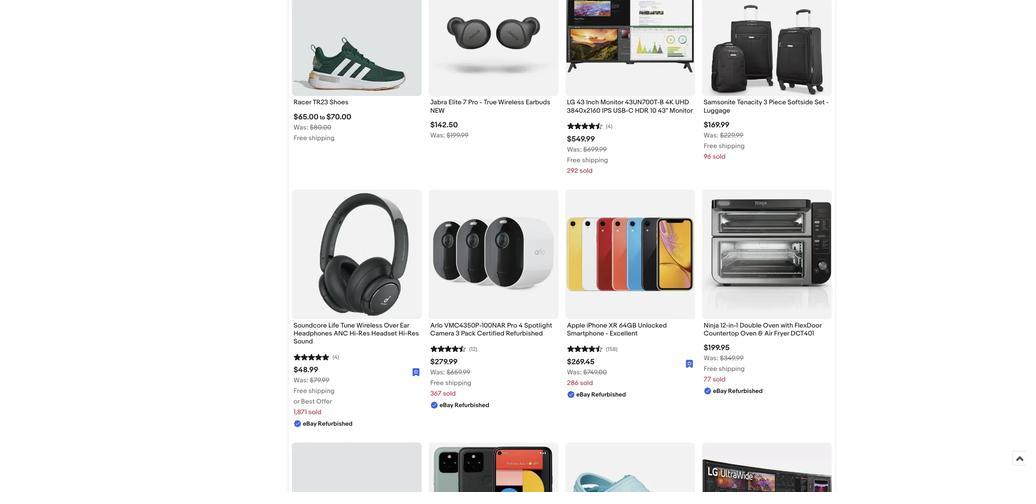 Task type: describe. For each thing, give the bounding box(es) containing it.
sold for $169.99
[[713, 153, 726, 161]]

offer
[[316, 398, 332, 407]]

vmc4350p-
[[444, 322, 482, 330]]

flexdoor
[[795, 322, 822, 330]]

$199.95
[[704, 344, 730, 353]]

smartphone
[[567, 330, 604, 338]]

jabra
[[431, 98, 447, 107]]

ebay refurbished down offer
[[303, 421, 353, 428]]

$65.00 to $70.00 was: $80.00 free shipping
[[294, 113, 351, 142]]

inch
[[586, 98, 599, 107]]

set
[[815, 98, 825, 107]]

(158)
[[606, 346, 618, 353]]

lg 43 inch monitor 43un700t-b 4k uhd 3840x2160 ips usb-c hdr 10 43" monitor image
[[566, 0, 695, 96]]

[object undefined] image for $48.99
[[412, 369, 420, 377]]

4.5 out of 5 stars image for $269.45
[[567, 345, 603, 353]]

77
[[704, 376, 712, 384]]

was: inside $199.95 was: $349.99 free shipping 77 sold
[[704, 355, 719, 363]]

was: inside $65.00 to $70.00 was: $80.00 free shipping
[[294, 123, 308, 132]]

racer tr23 shoes image
[[292, 0, 422, 96]]

crocs men's and women's slippers - classic lined clogs, indoor house shoes image
[[566, 472, 695, 493]]

$169.99
[[704, 121, 730, 130]]

softside
[[788, 98, 813, 107]]

286
[[567, 379, 579, 388]]

was: inside was: $79.99 free shipping or best offer 1,871 sold
[[294, 377, 308, 385]]

96
[[704, 153, 711, 161]]

free for $549.99
[[567, 156, 581, 165]]

fryer
[[774, 330, 790, 338]]

sold for $549.99
[[580, 167, 593, 175]]

countertop
[[704, 330, 739, 338]]

ebay for $279.99
[[440, 402, 454, 410]]

$65.00
[[294, 113, 319, 122]]

5 out of 5 stars image
[[294, 353, 329, 361]]

10
[[651, 107, 657, 115]]

$70.00
[[327, 113, 351, 122]]

ebay for $199.95
[[713, 388, 727, 395]]

arlo vmc4350p-100nar pro 4 spotlight camera 3 pack certified refurbished link
[[431, 322, 557, 341]]

soundcore
[[294, 322, 327, 330]]

in-
[[729, 322, 736, 330]]

headphones
[[294, 330, 332, 338]]

jabra elite 7 pro - true wireless earbuds new link
[[431, 98, 557, 117]]

racer
[[294, 98, 311, 107]]

was: inside $549.99 was: $699.99 free shipping 292 sold
[[567, 146, 582, 154]]

air
[[765, 330, 773, 338]]

luggage
[[704, 107, 731, 115]]

$199.99
[[447, 131, 469, 140]]

- for samsonite tenacity 3 piece softside set - luggage
[[827, 98, 829, 107]]

$269.45
[[567, 358, 595, 367]]

free inside was: $79.99 free shipping or best offer 1,871 sold
[[294, 388, 307, 396]]

excellent
[[610, 330, 638, 338]]

adilette aqua slides image
[[292, 443, 422, 493]]

pro for -
[[468, 98, 478, 107]]

spotlight
[[524, 322, 552, 330]]

sound
[[294, 338, 313, 346]]

$169.99 was: $229.99 free shipping 96 sold
[[704, 121, 745, 161]]

samsonite tenacity 3 piece softside set - luggage link
[[704, 98, 830, 117]]

refurbished inside arlo vmc4350p-100nar pro 4 spotlight camera 3 pack certified refurbished
[[506, 330, 543, 338]]

true
[[484, 98, 497, 107]]

43"
[[658, 107, 668, 115]]

wireless inside soundcore life tune wireless over ear headphones anc hi-res headset hi-res sound
[[357, 322, 383, 330]]

refurbished down offer
[[318, 421, 353, 428]]

apple iphone xr 64gb unlocked smartphone - excellent
[[567, 322, 667, 338]]

100nar
[[482, 322, 506, 330]]

$349.99
[[720, 355, 744, 363]]

shipping for $279.99
[[445, 379, 472, 388]]

refurbished for $279.99
[[455, 402, 490, 410]]

43
[[577, 98, 585, 107]]

or
[[294, 398, 300, 407]]

was: $79.99 free shipping or best offer 1,871 sold
[[294, 377, 335, 417]]

shipping inside was: $79.99 free shipping or best offer 1,871 sold
[[309, 388, 335, 396]]

was: inside $169.99 was: $229.99 free shipping 96 sold
[[704, 131, 719, 140]]

soundcore life tune wireless over ear headphones anc hi-res headset hi-res sound image
[[292, 190, 422, 320]]

usb-
[[613, 107, 629, 115]]

- for apple iphone xr 64gb unlocked smartphone - excellent
[[606, 330, 609, 338]]

shipping for $169.99
[[719, 142, 745, 150]]

2 res from the left
[[408, 330, 419, 338]]

7
[[463, 98, 467, 107]]

$142.50 was: $199.99
[[431, 121, 469, 140]]

samsonite
[[704, 98, 736, 107]]

sold inside was: $749.00 286 sold
[[580, 379, 593, 388]]

certified
[[477, 330, 505, 338]]

sold for $279.99
[[443, 390, 456, 399]]

shoes
[[330, 98, 349, 107]]

(4) link for $48.99
[[294, 353, 339, 361]]

samsonite tenacity 3 piece softside set - luggage
[[704, 98, 829, 115]]

[object undefined] image
[[686, 360, 693, 369]]

soundcore life tune wireless over ear headphones anc hi-res headset hi-res sound
[[294, 322, 419, 346]]

racer tr23 shoes link
[[294, 98, 420, 109]]

piece
[[769, 98, 786, 107]]

uhd
[[676, 98, 689, 107]]

(158) link
[[567, 345, 618, 353]]

shipping for $199.95
[[719, 365, 745, 374]]

samsonite tenacity 3 piece softside set - luggage image
[[702, 0, 832, 96]]

free for $279.99
[[431, 379, 444, 388]]

ninja 12-in-1 double oven with flexdoor countertop oven & air fryer dct401
[[704, 322, 822, 338]]

$79.99
[[310, 377, 330, 385]]

elite
[[449, 98, 462, 107]]

0 horizontal spatial monitor
[[601, 98, 624, 107]]

was: inside $142.50 was: $199.99
[[431, 131, 445, 140]]

free for $199.95
[[704, 365, 718, 374]]

pack
[[461, 330, 476, 338]]

b
[[660, 98, 664, 107]]

- inside jabra elite 7 pro - true wireless earbuds new
[[480, 98, 482, 107]]

[object undefined] image for $269.45
[[686, 360, 693, 369]]

arlo
[[431, 322, 443, 330]]

pro for 4
[[507, 322, 517, 330]]

$549.99 was: $699.99 free shipping 292 sold
[[567, 135, 608, 175]]

dct401
[[791, 330, 815, 338]]

$279.99 was: $659.99 free shipping 367 sold
[[431, 358, 472, 399]]



Task type: vqa. For each thing, say whether or not it's contained in the screenshot.
"Crocs Men's and Women's Slippers - Classic Lined Clogs, Indoor House Shoes" 'IMAGE'
yes



Task type: locate. For each thing, give the bounding box(es) containing it.
arlo vmc4350p-100nar pro 4 spotlight camera 3 pack certified refurbished image
[[429, 190, 558, 320]]

to
[[320, 114, 325, 121]]

hdr
[[635, 107, 649, 115]]

jabra elite 7 pro - true wireless earbuds new image
[[429, 0, 558, 96]]

oven right &
[[763, 322, 780, 330]]

pro left 4
[[507, 322, 517, 330]]

apple iphone xr 64gb unlocked smartphone - excellent image
[[566, 190, 695, 320]]

shipping down $80.00
[[309, 134, 335, 142]]

apple iphone xr 64gb unlocked smartphone - excellent link
[[567, 322, 693, 341]]

shipping for $549.99
[[582, 156, 608, 165]]

over
[[384, 322, 399, 330]]

1 horizontal spatial monitor
[[670, 107, 693, 115]]

shipping inside $169.99 was: $229.99 free shipping 96 sold
[[719, 142, 745, 150]]

367
[[431, 390, 442, 399]]

shipping inside $279.99 was: $659.99 free shipping 367 sold
[[445, 379, 472, 388]]

ebay down $199.95 was: $349.99 free shipping 77 sold
[[713, 388, 727, 395]]

was: down "$48.99"
[[294, 377, 308, 385]]

was: down $142.50
[[431, 131, 445, 140]]

sold down $749.00
[[580, 379, 593, 388]]

3
[[764, 98, 768, 107], [456, 330, 460, 338]]

ebay down 1,871
[[303, 421, 317, 428]]

wireless inside jabra elite 7 pro - true wireless earbuds new
[[499, 98, 525, 107]]

$279.99
[[431, 358, 458, 367]]

$549.99
[[567, 135, 595, 144]]

tenacity
[[737, 98, 762, 107]]

refurbished
[[506, 330, 543, 338], [728, 388, 763, 395], [592, 391, 626, 399], [455, 402, 490, 410], [318, 421, 353, 428]]

life
[[329, 322, 339, 330]]

ninja
[[704, 322, 719, 330]]

sold for $199.95
[[713, 376, 726, 384]]

pro inside arlo vmc4350p-100nar pro 4 spotlight camera 3 pack certified refurbished
[[507, 322, 517, 330]]

refurbished for $269.45
[[592, 391, 626, 399]]

(4) link for $549.99
[[567, 122, 613, 130]]

(4) down anc
[[333, 354, 339, 361]]

ebay refurbished for $279.99
[[440, 402, 490, 410]]

ebay refurbished down $279.99 was: $659.99 free shipping 367 sold
[[440, 402, 490, 410]]

1 horizontal spatial 3
[[764, 98, 768, 107]]

ebay refurbished for was:
[[577, 391, 626, 399]]

3 left the pack
[[456, 330, 460, 338]]

shipping down $699.99
[[582, 156, 608, 165]]

$229.99
[[720, 131, 744, 140]]

apple
[[567, 322, 585, 330]]

xr
[[609, 322, 618, 330]]

was: down $65.00
[[294, 123, 308, 132]]

1 horizontal spatial -
[[606, 330, 609, 338]]

free for $169.99
[[704, 142, 718, 150]]

4.5 out of 5 stars image up $269.45
[[567, 345, 603, 353]]

3 inside arlo vmc4350p-100nar pro 4 spotlight camera 3 pack certified refurbished
[[456, 330, 460, 338]]

tune
[[341, 322, 355, 330]]

[object undefined] image
[[686, 360, 693, 369], [412, 368, 420, 377], [412, 369, 420, 377]]

was: down $169.99 in the top of the page
[[704, 131, 719, 140]]

sold right 77
[[713, 376, 726, 384]]

1 vertical spatial wireless
[[357, 322, 383, 330]]

lg 43 inch monitor 43un700t-b 4k uhd 3840x2160 ips usb-c hdr 10 43" monitor
[[567, 98, 693, 115]]

(4) down ips on the right top of page
[[606, 123, 613, 130]]

$80.00
[[310, 123, 332, 132]]

4.5 out of 5 stars image up $279.99
[[431, 345, 466, 353]]

1 horizontal spatial wireless
[[499, 98, 525, 107]]

was: inside $279.99 was: $659.99 free shipping 367 sold
[[431, 369, 445, 377]]

(4)
[[606, 123, 613, 130], [333, 354, 339, 361]]

1 vertical spatial (4)
[[333, 354, 339, 361]]

1 hi- from the left
[[350, 330, 359, 338]]

hi- right anc
[[350, 330, 359, 338]]

ebay down the 286 at the right
[[577, 391, 590, 399]]

sold
[[713, 153, 726, 161], [580, 167, 593, 175], [713, 376, 726, 384], [580, 379, 593, 388], [443, 390, 456, 399], [309, 409, 322, 417]]

best
[[301, 398, 315, 407]]

iphone
[[587, 322, 607, 330]]

c
[[629, 107, 634, 115]]

lg
[[567, 98, 576, 107]]

free up 292
[[567, 156, 581, 165]]

- inside samsonite tenacity 3 piece softside set - luggage
[[827, 98, 829, 107]]

$142.50
[[431, 121, 458, 130]]

shipping inside $65.00 to $70.00 was: $80.00 free shipping
[[309, 134, 335, 142]]

earbuds
[[526, 98, 551, 107]]

free down $65.00
[[294, 134, 307, 142]]

3 left piece at the top right of the page
[[764, 98, 768, 107]]

wireless right true
[[499, 98, 525, 107]]

jabra elite 7 pro - true wireless earbuds new
[[431, 98, 551, 115]]

ebay refurbished down $199.95 was: $349.99 free shipping 77 sold
[[713, 388, 763, 395]]

4k
[[666, 98, 674, 107]]

1 res from the left
[[359, 330, 370, 338]]

- left true
[[480, 98, 482, 107]]

wireless right tune
[[357, 322, 383, 330]]

was: down $279.99
[[431, 369, 445, 377]]

&
[[758, 330, 763, 338]]

racer tr23 shoes
[[294, 98, 349, 107]]

shipping inside $199.95 was: $349.99 free shipping 77 sold
[[719, 365, 745, 374]]

4.5 out of 5 stars image
[[567, 122, 603, 130], [431, 345, 466, 353], [567, 345, 603, 353]]

shipping
[[309, 134, 335, 142], [719, 142, 745, 150], [582, 156, 608, 165], [719, 365, 745, 374], [445, 379, 472, 388], [309, 388, 335, 396]]

shipping down the "$79.99"
[[309, 388, 335, 396]]

free inside $169.99 was: $229.99 free shipping 96 sold
[[704, 142, 718, 150]]

$699.99
[[584, 146, 607, 154]]

-
[[480, 98, 482, 107], [827, 98, 829, 107], [606, 330, 609, 338]]

shipping down "$349.99"
[[719, 365, 745, 374]]

(4) link up "$48.99"
[[294, 353, 339, 361]]

1 horizontal spatial res
[[408, 330, 419, 338]]

headset
[[372, 330, 397, 338]]

sold right 367
[[443, 390, 456, 399]]

with
[[781, 322, 793, 330]]

soundcore life tune wireless over ear headphones anc hi-res headset hi-res sound link
[[294, 322, 420, 349]]

1 vertical spatial (4) link
[[294, 353, 339, 361]]

(12) link
[[431, 345, 478, 353]]

refurbished down $749.00
[[592, 391, 626, 399]]

sold right 292
[[580, 167, 593, 175]]

0 horizontal spatial res
[[359, 330, 370, 338]]

free inside $279.99 was: $659.99 free shipping 367 sold
[[431, 379, 444, 388]]

1 vertical spatial pro
[[507, 322, 517, 330]]

3840x2160
[[567, 107, 601, 115]]

$199.95 was: $349.99 free shipping 77 sold
[[704, 344, 745, 384]]

anc
[[334, 330, 348, 338]]

1 horizontal spatial hi-
[[399, 330, 408, 338]]

lg 49" 32:9 ultrawide dual qhd nano ips curved monitor (49wq95c-w) image
[[702, 443, 832, 493]]

0 horizontal spatial oven
[[741, 330, 757, 338]]

4.5 out of 5 stars image up $549.99
[[567, 122, 603, 130]]

ips
[[602, 107, 612, 115]]

1 horizontal spatial (4)
[[606, 123, 613, 130]]

unlocked
[[638, 322, 667, 330]]

0 horizontal spatial 3
[[456, 330, 460, 338]]

wireless
[[499, 98, 525, 107], [357, 322, 383, 330]]

free up 77
[[704, 365, 718, 374]]

1 horizontal spatial oven
[[763, 322, 780, 330]]

sold inside $169.99 was: $229.99 free shipping 96 sold
[[713, 153, 726, 161]]

4.5 out of 5 stars image for $279.99
[[431, 345, 466, 353]]

camera
[[431, 330, 454, 338]]

64gb
[[619, 322, 637, 330]]

sold inside $199.95 was: $349.99 free shipping 77 sold
[[713, 376, 726, 384]]

0 horizontal spatial (4)
[[333, 354, 339, 361]]

292
[[567, 167, 578, 175]]

sold down best on the left bottom of the page
[[309, 409, 322, 417]]

1 horizontal spatial pro
[[507, 322, 517, 330]]

sold inside $279.99 was: $659.99 free shipping 367 sold
[[443, 390, 456, 399]]

was: up the 286 at the right
[[567, 369, 582, 377]]

was: down $549.99
[[567, 146, 582, 154]]

0 horizontal spatial wireless
[[357, 322, 383, 330]]

0 horizontal spatial (4) link
[[294, 353, 339, 361]]

0 vertical spatial wireless
[[499, 98, 525, 107]]

pro inside jabra elite 7 pro - true wireless earbuds new
[[468, 98, 478, 107]]

ebay refurbished down was: $749.00 286 sold
[[577, 391, 626, 399]]

0 horizontal spatial hi-
[[350, 330, 359, 338]]

free up or
[[294, 388, 307, 396]]

0 vertical spatial (4) link
[[567, 122, 613, 130]]

0 horizontal spatial -
[[480, 98, 482, 107]]

- inside apple iphone xr 64gb unlocked smartphone - excellent
[[606, 330, 609, 338]]

was: down $199.95
[[704, 355, 719, 363]]

$48.99
[[294, 366, 318, 375]]

- right set
[[827, 98, 829, 107]]

1 vertical spatial 3
[[456, 330, 460, 338]]

1 horizontal spatial (4) link
[[567, 122, 613, 130]]

free inside $549.99 was: $699.99 free shipping 292 sold
[[567, 156, 581, 165]]

lg 43 inch monitor 43un700t-b 4k uhd 3840x2160 ips usb-c hdr 10 43" monitor link
[[567, 98, 693, 117]]

free up 367
[[431, 379, 444, 388]]

$749.00
[[584, 369, 607, 377]]

4
[[519, 322, 523, 330]]

tr23
[[313, 98, 328, 107]]

monitor right 43"
[[670, 107, 693, 115]]

arlo vmc4350p-100nar pro 4 spotlight camera 3 pack certified refurbished
[[431, 322, 552, 338]]

refurbished for $199.95
[[728, 388, 763, 395]]

monitor right inch
[[601, 98, 624, 107]]

double
[[740, 322, 762, 330]]

sold inside was: $79.99 free shipping or best offer 1,871 sold
[[309, 409, 322, 417]]

2 horizontal spatial -
[[827, 98, 829, 107]]

pro right 7
[[468, 98, 478, 107]]

ninja 12-in-1 double oven with flexdoor countertop oven & air fryer dct401 link
[[704, 322, 830, 341]]

free inside $65.00 to $70.00 was: $80.00 free shipping
[[294, 134, 307, 142]]

ebay refurbished for $199.95
[[713, 388, 763, 395]]

res right the over
[[408, 330, 419, 338]]

(4) link up $549.99
[[567, 122, 613, 130]]

shipping down $659.99
[[445, 379, 472, 388]]

1
[[736, 322, 739, 330]]

oven left &
[[741, 330, 757, 338]]

new
[[431, 107, 445, 115]]

0 vertical spatial (4)
[[606, 123, 613, 130]]

google pixel 5 128gb factory unlocked smartphone - excellent image
[[429, 443, 558, 493]]

free
[[294, 134, 307, 142], [704, 142, 718, 150], [567, 156, 581, 165], [704, 365, 718, 374], [431, 379, 444, 388], [294, 388, 307, 396]]

1,871
[[294, 409, 307, 417]]

12-
[[721, 322, 729, 330]]

free inside $199.95 was: $349.99 free shipping 77 sold
[[704, 365, 718, 374]]

refurbished right 100nar
[[506, 330, 543, 338]]

3 inside samsonite tenacity 3 piece softside set - luggage
[[764, 98, 768, 107]]

43un700t-
[[625, 98, 660, 107]]

ebay for was:
[[577, 391, 590, 399]]

2 hi- from the left
[[399, 330, 408, 338]]

refurbished down $199.95 was: $349.99 free shipping 77 sold
[[728, 388, 763, 395]]

res right tune
[[359, 330, 370, 338]]

0 vertical spatial pro
[[468, 98, 478, 107]]

sold right 96
[[713, 153, 726, 161]]

ebay down 367
[[440, 402, 454, 410]]

hi- right the over
[[399, 330, 408, 338]]

shipping inside $549.99 was: $699.99 free shipping 292 sold
[[582, 156, 608, 165]]

ninja 12-in-1 double oven with flexdoor countertop oven & air fryer dct401 image
[[702, 190, 832, 320]]

(4) for $549.99
[[606, 123, 613, 130]]

hi-
[[350, 330, 359, 338], [399, 330, 408, 338]]

sold inside $549.99 was: $699.99 free shipping 292 sold
[[580, 167, 593, 175]]

was: inside was: $749.00 286 sold
[[567, 369, 582, 377]]

0 vertical spatial 3
[[764, 98, 768, 107]]

(12)
[[469, 346, 478, 353]]

0 horizontal spatial pro
[[468, 98, 478, 107]]

free up 96
[[704, 142, 718, 150]]

monitor
[[601, 98, 624, 107], [670, 107, 693, 115]]

(4) for $48.99
[[333, 354, 339, 361]]

- left xr
[[606, 330, 609, 338]]

refurbished down $279.99 was: $659.99 free shipping 367 sold
[[455, 402, 490, 410]]

4.5 out of 5 stars image for $549.99
[[567, 122, 603, 130]]

shipping down '$229.99'
[[719, 142, 745, 150]]



